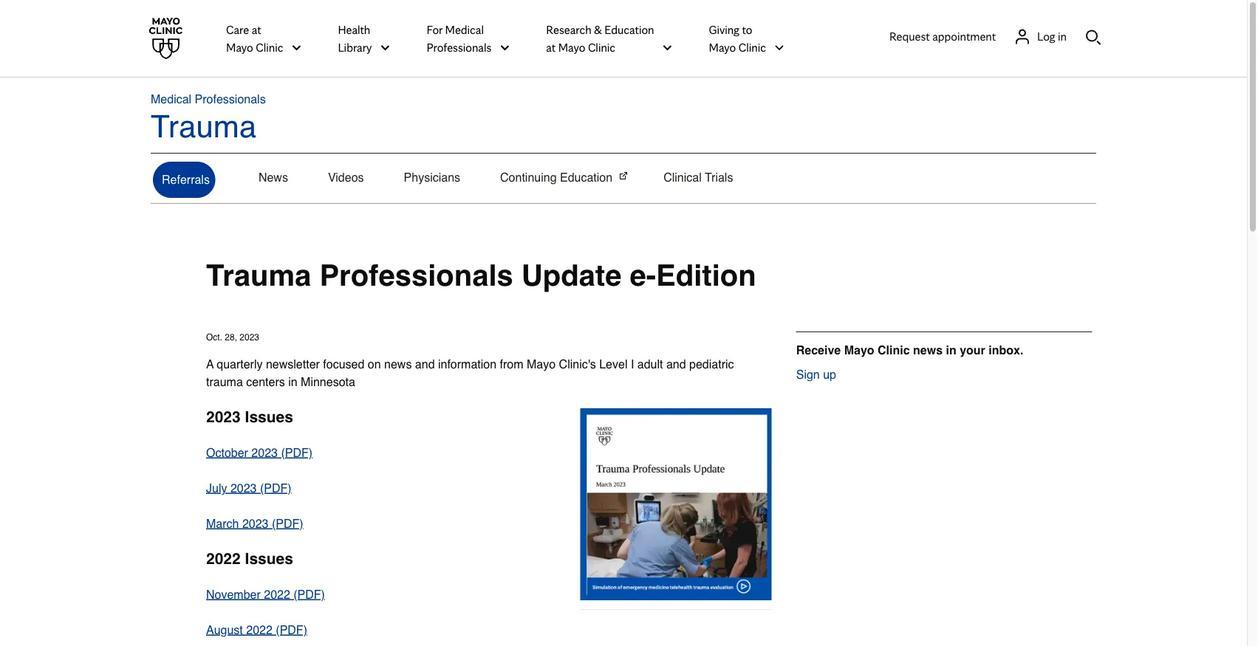 Task type: describe. For each thing, give the bounding box(es) containing it.
physicians
[[404, 171, 461, 184]]

issues for 2022 issues
[[245, 551, 293, 569]]

appointment
[[933, 29, 996, 44]]

0 vertical spatial 2022
[[206, 551, 241, 569]]

care
[[226, 22, 249, 37]]

march
[[206, 517, 239, 531]]

2023 for july
[[231, 482, 257, 495]]

research & education at mayo clinic button
[[546, 20, 674, 57]]

news
[[259, 171, 288, 184]]

referrals link
[[153, 162, 215, 198]]

education inside the trauma main content
[[560, 171, 613, 184]]

e-
[[630, 259, 656, 293]]

oct. 28, 2023
[[206, 333, 259, 343]]

professionals for update
[[320, 259, 514, 293]]

edition
[[656, 259, 757, 293]]

update
[[522, 259, 622, 293]]

&
[[594, 22, 602, 37]]

mayo inside research & education at mayo clinic
[[559, 40, 586, 54]]

up
[[824, 368, 837, 382]]

clinic inside care at mayo clinic
[[256, 40, 283, 54]]

log in
[[1038, 29, 1067, 44]]

for
[[427, 22, 443, 37]]

mayo inside a quarterly newsletter focused on news and information from mayo clinic's level i adult and pediatric trauma centers in minnesota
[[527, 358, 556, 371]]

1 vertical spatial trauma
[[206, 259, 311, 293]]

a quarterly newsletter focused on news and information from mayo clinic's level i adult and pediatric trauma centers in minnesota
[[206, 358, 734, 389]]

request appointment
[[890, 29, 996, 44]]

(pdf) for march 2023 (pdf)
[[272, 517, 303, 531]]

july 2023 (pdf)
[[206, 482, 292, 495]]

medical inside medical professionals trauma
[[151, 92, 192, 106]]

Log in text field
[[1038, 28, 1067, 45]]

care at mayo clinic button
[[226, 20, 303, 57]]

august 2022 (pdf)
[[206, 624, 307, 637]]

research
[[546, 22, 592, 37]]

sign
[[797, 368, 820, 382]]

to
[[742, 22, 753, 37]]

medical professionals link
[[151, 92, 266, 106]]

2023 right the 28,
[[240, 333, 259, 343]]

level
[[600, 358, 628, 371]]

on
[[368, 358, 381, 371]]

from
[[500, 358, 524, 371]]

referrals
[[162, 173, 210, 186]]

news inside a quarterly newsletter focused on news and information from mayo clinic's level i adult and pediatric trauma centers in minnesota
[[384, 358, 412, 371]]

2 and from the left
[[667, 358, 686, 371]]

care at mayo clinic
[[226, 22, 283, 54]]

trauma
[[206, 375, 243, 389]]

for medical professionals
[[427, 22, 492, 54]]

october
[[206, 446, 248, 460]]

(pdf) for july 2023 (pdf)
[[260, 482, 292, 495]]

news link
[[248, 154, 299, 203]]

receive mayo clinic news in your inbox.
[[797, 343, 1024, 357]]

1 horizontal spatial in
[[946, 343, 957, 357]]

at inside research & education at mayo clinic
[[546, 40, 556, 54]]

trials
[[705, 171, 734, 184]]

giving
[[709, 22, 740, 37]]

at inside care at mayo clinic
[[252, 22, 261, 37]]

quarterly
[[217, 358, 263, 371]]

mayo right receive
[[845, 343, 875, 357]]

in inside a quarterly newsletter focused on news and information from mayo clinic's level i adult and pediatric trauma centers in minnesota
[[288, 375, 298, 389]]

mayo inside care at mayo clinic
[[226, 40, 253, 54]]

health library button
[[338, 20, 391, 57]]

research & education at mayo clinic
[[546, 22, 655, 54]]

november 2022 (pdf)
[[206, 588, 325, 602]]

2022 for november 2022 (pdf)
[[264, 588, 290, 602]]

2022 for august 2022 (pdf)
[[246, 624, 273, 637]]

trauma main content
[[0, 78, 1248, 647]]

issues for 2023 issues
[[245, 409, 293, 427]]

trauma professionals update e-edition
[[206, 259, 757, 293]]

july 2023 (pdf) link
[[206, 482, 292, 495]]

(pdf) for august 2022 (pdf)
[[276, 624, 307, 637]]



Task type: locate. For each thing, give the bounding box(es) containing it.
log in link
[[1014, 28, 1067, 45]]

2 issues from the top
[[245, 551, 293, 569]]

2022 down march
[[206, 551, 241, 569]]

health library
[[338, 22, 372, 54]]

28,
[[225, 333, 237, 343]]

trauma up oct. 28, 2023
[[206, 259, 311, 293]]

1 vertical spatial at
[[546, 40, 556, 54]]

mayo clinic home page image
[[145, 18, 186, 59]]

news
[[914, 343, 943, 357], [384, 358, 412, 371]]

1 and from the left
[[415, 358, 435, 371]]

1 vertical spatial issues
[[245, 551, 293, 569]]

at right care
[[252, 22, 261, 37]]

education inside research & education at mayo clinic
[[605, 22, 655, 37]]

0 horizontal spatial at
[[252, 22, 261, 37]]

adult
[[638, 358, 663, 371]]

2023 right july
[[231, 482, 257, 495]]

1 vertical spatial professionals
[[195, 92, 266, 106]]

november 2022 (pdf) link
[[206, 588, 325, 602]]

october 2023 (pdf)
[[206, 446, 313, 460]]

1 horizontal spatial at
[[546, 40, 556, 54]]

mayo down care
[[226, 40, 253, 54]]

oct.
[[206, 333, 222, 343]]

in inside text box
[[1058, 29, 1067, 44]]

(pdf) down november 2022 (pdf)
[[276, 624, 307, 637]]

0 horizontal spatial and
[[415, 358, 435, 371]]

(pdf) down 2023 issues
[[281, 446, 313, 460]]

receive
[[797, 343, 841, 357]]

issues up november 2022 (pdf)
[[245, 551, 293, 569]]

videos
[[328, 171, 364, 184]]

videos link
[[317, 154, 375, 203]]

clinic inside giving to mayo clinic
[[739, 40, 766, 54]]

august
[[206, 624, 243, 637]]

clinic inside research & education at mayo clinic
[[588, 40, 616, 54]]

october 2023 (pdf) link
[[206, 446, 313, 460]]

2023 for october
[[252, 446, 278, 460]]

2022
[[206, 551, 241, 569], [264, 588, 290, 602], [246, 624, 273, 637]]

2023 right march
[[242, 517, 269, 531]]

march 2023 (pdf) link
[[206, 517, 303, 531]]

0 vertical spatial education
[[605, 22, 655, 37]]

education
[[605, 22, 655, 37], [560, 171, 613, 184]]

mayo right from on the left of the page
[[527, 358, 556, 371]]

mayo down giving
[[709, 40, 736, 54]]

1 horizontal spatial medical
[[445, 22, 484, 37]]

library
[[338, 40, 372, 54]]

continuing education
[[500, 171, 613, 184]]

professionals inside medical professionals trauma
[[195, 92, 266, 106]]

sign up
[[797, 368, 837, 382]]

trauma link
[[151, 108, 257, 144]]

continuing education link
[[489, 154, 635, 203]]

0 vertical spatial trauma
[[151, 108, 257, 144]]

(pdf)
[[281, 446, 313, 460], [260, 482, 292, 495], [272, 517, 303, 531], [294, 588, 325, 602], [276, 624, 307, 637]]

(pdf) down october 2023 (pdf)
[[260, 482, 292, 495]]

1 vertical spatial medical
[[151, 92, 192, 106]]

0 vertical spatial at
[[252, 22, 261, 37]]

(pdf) for october 2023 (pdf)
[[281, 446, 313, 460]]

mayo inside giving to mayo clinic
[[709, 40, 736, 54]]

physicians link
[[393, 154, 472, 203]]

and
[[415, 358, 435, 371], [667, 358, 686, 371]]

clinical trials link
[[653, 154, 745, 203]]

clinical
[[664, 171, 702, 184]]

for medical professionals button
[[427, 20, 511, 57]]

march 2023 (pdf)
[[206, 517, 303, 531]]

medical right for
[[445, 22, 484, 37]]

(pdf) for november 2022 (pdf)
[[294, 588, 325, 602]]

clinical trials
[[664, 171, 734, 184]]

clinic inside the trauma main content
[[878, 343, 910, 357]]

medical inside for medical professionals
[[445, 22, 484, 37]]

giving to mayo clinic button
[[709, 20, 786, 57]]

2022 issues
[[206, 551, 293, 569]]

trauma down medical professionals link
[[151, 108, 257, 144]]

log
[[1038, 29, 1056, 44]]

professionals
[[427, 40, 492, 54], [195, 92, 266, 106], [320, 259, 514, 293]]

0 horizontal spatial in
[[288, 375, 298, 389]]

request appointment link
[[890, 28, 996, 45]]

professionals for trauma
[[195, 92, 266, 106]]

pediatric
[[690, 358, 734, 371]]

2023 for march
[[242, 517, 269, 531]]

continuing
[[500, 171, 557, 184]]

2 vertical spatial 2022
[[246, 624, 273, 637]]

giving to mayo clinic
[[709, 22, 766, 54]]

education right &
[[605, 22, 655, 37]]

(pdf) up august 2022 (pdf) on the bottom left of the page
[[294, 588, 325, 602]]

focused
[[323, 358, 365, 371]]

2 vertical spatial professionals
[[320, 259, 514, 293]]

in left your
[[946, 343, 957, 357]]

clinic's
[[559, 358, 596, 371]]

Request appointment text field
[[890, 28, 996, 45]]

in right 'log'
[[1058, 29, 1067, 44]]

1 vertical spatial 2022
[[264, 588, 290, 602]]

request
[[890, 29, 930, 44]]

0 horizontal spatial medical
[[151, 92, 192, 106]]

1 horizontal spatial and
[[667, 358, 686, 371]]

2023
[[240, 333, 259, 343], [206, 409, 241, 427], [252, 446, 278, 460], [231, 482, 257, 495], [242, 517, 269, 531]]

1 vertical spatial education
[[560, 171, 613, 184]]

in
[[1058, 29, 1067, 44], [946, 343, 957, 357], [288, 375, 298, 389]]

trauma
[[151, 108, 257, 144], [206, 259, 311, 293]]

professionals inside dropdown button
[[427, 40, 492, 54]]

0 vertical spatial professionals
[[427, 40, 492, 54]]

1 vertical spatial in
[[946, 343, 957, 357]]

your
[[960, 343, 986, 357]]

i
[[631, 358, 634, 371]]

2 vertical spatial in
[[288, 375, 298, 389]]

(pdf) up the 2022 issues
[[272, 517, 303, 531]]

information
[[438, 358, 497, 371]]

inbox.
[[989, 343, 1024, 357]]

health
[[338, 22, 371, 37]]

2022 right august
[[246, 624, 273, 637]]

news right on
[[384, 358, 412, 371]]

july
[[206, 482, 227, 495]]

mayo down research
[[559, 40, 586, 54]]

2023 issues
[[206, 409, 293, 427]]

and right the adult
[[667, 358, 686, 371]]

2023 right october
[[252, 446, 278, 460]]

november
[[206, 588, 261, 602]]

issues down centers
[[245, 409, 293, 427]]

trauma inside medical professionals trauma
[[151, 108, 257, 144]]

medical
[[445, 22, 484, 37], [151, 92, 192, 106]]

minnesota
[[301, 375, 355, 389]]

news left your
[[914, 343, 943, 357]]

centers
[[246, 375, 285, 389]]

1 horizontal spatial news
[[914, 343, 943, 357]]

2023 up october
[[206, 409, 241, 427]]

at down research
[[546, 40, 556, 54]]

medical professionals trauma
[[151, 92, 266, 144]]

0 vertical spatial in
[[1058, 29, 1067, 44]]

newsletter
[[266, 358, 320, 371]]

2022 up august 2022 (pdf) on the bottom left of the page
[[264, 588, 290, 602]]

0 vertical spatial issues
[[245, 409, 293, 427]]

education right continuing
[[560, 171, 613, 184]]

clinic
[[256, 40, 283, 54], [588, 40, 616, 54], [739, 40, 766, 54], [878, 343, 910, 357]]

1 issues from the top
[[245, 409, 293, 427]]

august 2022 (pdf) link
[[206, 624, 307, 637]]

in down newsletter
[[288, 375, 298, 389]]

a
[[206, 358, 214, 371]]

0 horizontal spatial news
[[384, 358, 412, 371]]

at
[[252, 22, 261, 37], [546, 40, 556, 54]]

medical up trauma link
[[151, 92, 192, 106]]

0 vertical spatial medical
[[445, 22, 484, 37]]

and left information
[[415, 358, 435, 371]]

2 horizontal spatial in
[[1058, 29, 1067, 44]]



Task type: vqa. For each thing, say whether or not it's contained in the screenshot.
PROFESSIONALS corresponding to Update
yes



